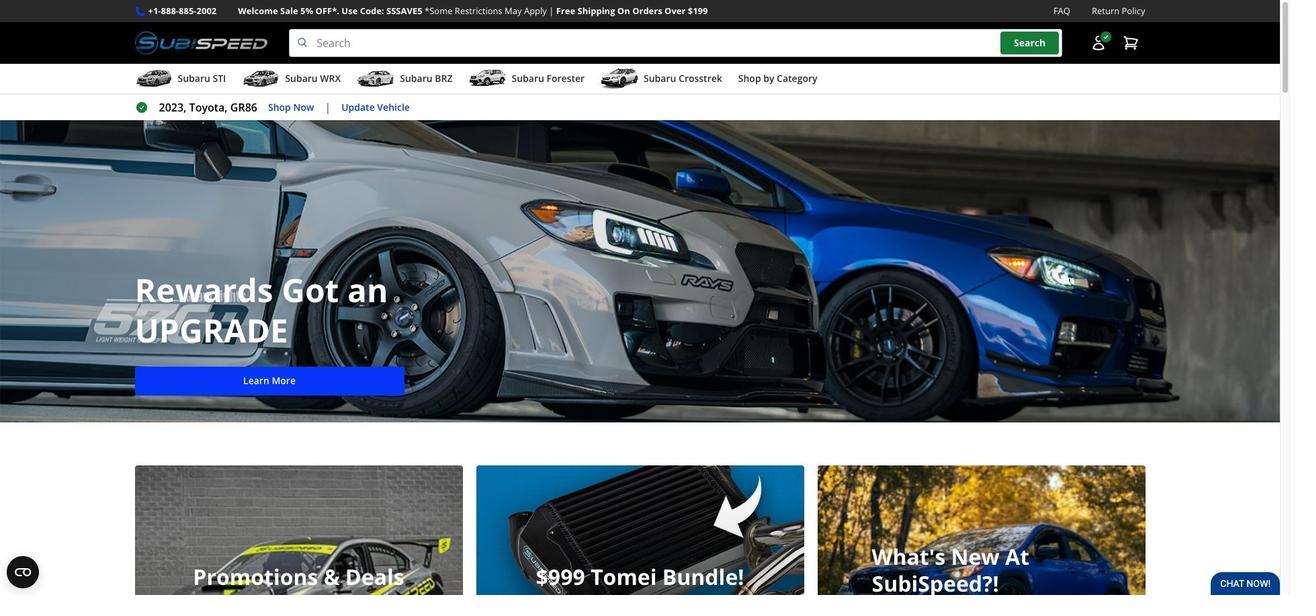 Task type: locate. For each thing, give the bounding box(es) containing it.
open widget image
[[7, 557, 39, 589]]

a subaru brz thumbnail image image
[[357, 69, 395, 89]]

a subaru forester thumbnail image image
[[469, 69, 507, 89]]

coilovers image
[[476, 466, 805, 596]]

button image
[[1091, 35, 1107, 51]]

search input field
[[289, 29, 1063, 57]]

a subaru crosstrek thumbnail image image
[[601, 69, 639, 89]]

a subaru wrx thumbnail image image
[[242, 69, 280, 89]]



Task type: vqa. For each thing, say whether or not it's contained in the screenshot.
the Subispeed logo
yes



Task type: describe. For each thing, give the bounding box(es) containing it.
a subaru sti thumbnail image image
[[135, 69, 172, 89]]

earn rewards image
[[818, 466, 1146, 596]]

rewards program image
[[0, 120, 1281, 423]]

deals image
[[135, 466, 463, 596]]

subispeed logo image
[[135, 29, 268, 57]]



